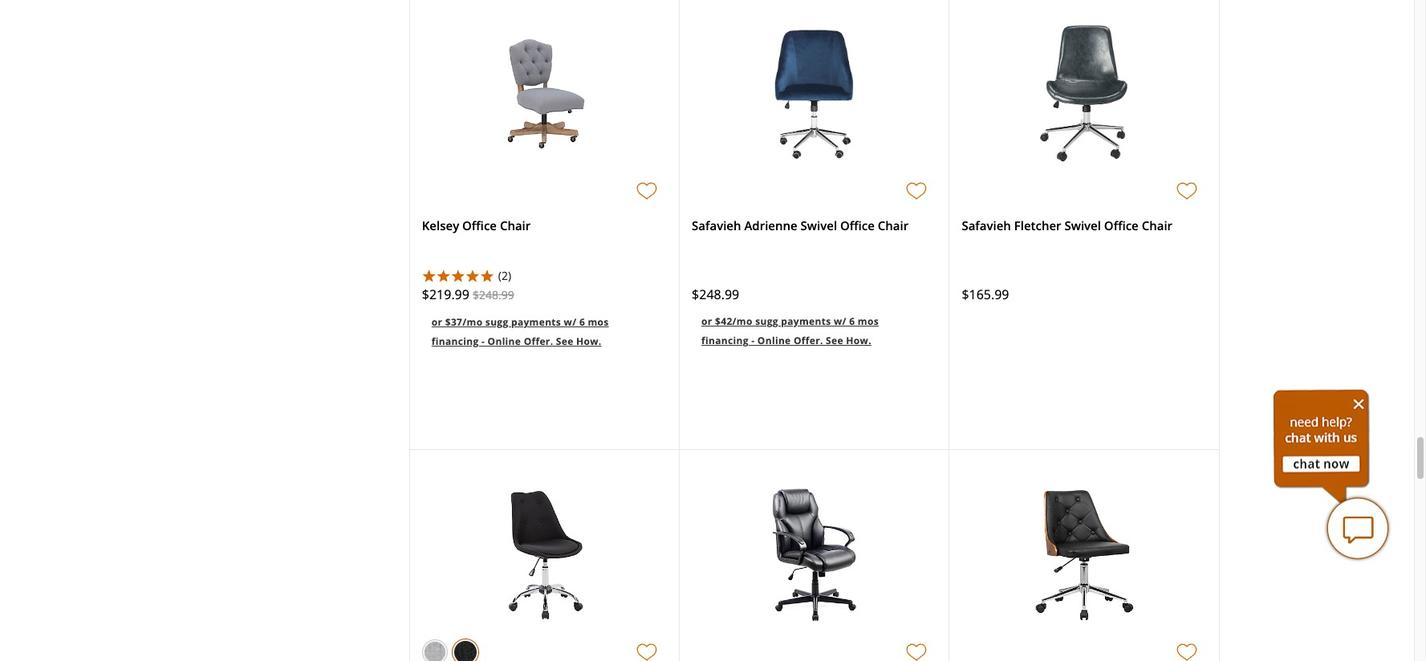 Task type: locate. For each thing, give the bounding box(es) containing it.
payments right $42/mo
[[781, 274, 831, 288]]

financing
[[701, 294, 749, 307], [432, 294, 479, 308]]

office for safavieh adrienne swivel office chair
[[840, 177, 875, 193]]

(2) link
[[498, 228, 667, 245]]

safavieh fletcher swivel office chair
[[962, 177, 1173, 193]]

1 horizontal spatial safavieh
[[962, 177, 1011, 193]]

or left $42/mo
[[701, 274, 712, 288]]

offer. for $42/mo
[[794, 294, 823, 307]]

how. inside or $42/mo sugg payments w/ 6 mos financing - online offer. see how.
[[846, 294, 871, 307]]

see inside or $37/mo sugg payments w/ 6 mos financing - online offer. see how.
[[556, 294, 573, 308]]

linon kelsey office chair, , large image
[[472, 0, 617, 126]]

payments inside or $42/mo sugg payments w/ 6 mos financing - online offer. see how.
[[781, 274, 831, 288]]

office
[[840, 177, 875, 193], [1104, 177, 1139, 193]]

how. inside or $37/mo sugg payments w/ 6 mos financing - online offer. see how.
[[576, 294, 602, 308]]

safavieh adrienne swivel office chair, , large image
[[767, 0, 861, 126]]

0 horizontal spatial swivel
[[801, 177, 837, 193]]

financing down $42/mo
[[701, 294, 749, 307]]

see inside or $42/mo sugg payments w/ 6 mos financing - online offer. see how.
[[826, 294, 843, 307]]

online
[[757, 294, 791, 307], [488, 294, 521, 308]]

- inside or $37/mo sugg payments w/ 6 mos financing - online offer. see how.
[[481, 294, 485, 308]]

1 office from the left
[[840, 177, 875, 193]]

1 horizontal spatial -
[[751, 294, 755, 307]]

chair for techni mobili armless task chair with buttons
[[582, 639, 613, 655]]

see
[[826, 294, 843, 307], [556, 294, 573, 308]]

0 horizontal spatial -
[[481, 294, 485, 308]]

mos inside or $42/mo sugg payments w/ 6 mos financing - online offer. see how.
[[858, 274, 879, 288]]

6
[[849, 274, 855, 288], [579, 275, 585, 289]]

financing inside or $42/mo sugg payments w/ 6 mos financing - online offer. see how.
[[701, 294, 749, 307]]

chair inside techni mobili armless task chair with buttons
[[582, 639, 613, 655]]

financing inside or $37/mo sugg payments w/ 6 mos financing - online offer. see how.
[[432, 294, 479, 308]]

see for or $42/mo sugg payments w/ 6 mos financing - online offer. see how.
[[826, 294, 843, 307]]

1 horizontal spatial office
[[1104, 177, 1139, 193]]

-
[[751, 294, 755, 307], [481, 294, 485, 308]]

0 horizontal spatial or
[[432, 275, 442, 289]]

swivel for fletcher
[[1064, 177, 1101, 193]]

w/ for or $37/mo sugg payments w/ 6 mos financing - online offer. see how.
[[564, 275, 577, 289]]

- down $42/mo
[[751, 294, 755, 307]]

chair for safavieh adrienne swivel office chair
[[878, 177, 909, 193]]

2 horizontal spatial chair
[[1142, 177, 1173, 193]]

financing for $37/mo
[[432, 294, 479, 308]]

diamond diamond office chair, , large image
[[1012, 443, 1156, 588]]

or for or $42/mo sugg payments w/ 6 mos financing - online offer. see how.
[[701, 274, 712, 288]]

sugg inside or $37/mo sugg payments w/ 6 mos financing - online offer. see how.
[[485, 275, 508, 289]]

or inside or $37/mo sugg payments w/ 6 mos financing - online offer. see how.
[[432, 275, 442, 289]]

w/ for or $42/mo sugg payments w/ 6 mos financing - online offer. see how.
[[834, 274, 846, 288]]

sugg for $37/mo
[[485, 275, 508, 289]]

sugg right the "$37/mo"
[[485, 275, 508, 289]]

payments down (2)
[[511, 275, 561, 289]]

1 horizontal spatial or
[[701, 274, 712, 288]]

0 horizontal spatial safavieh
[[692, 177, 741, 193]]

1 horizontal spatial sugg
[[755, 274, 778, 288]]

1 horizontal spatial swivel
[[1064, 177, 1101, 193]]

see for or $37/mo sugg payments w/ 6 mos financing - online offer. see how.
[[556, 294, 573, 308]]

mos
[[858, 274, 879, 288], [588, 275, 609, 289]]

or $37/mo sugg payments w/ 6 mos financing - online offer. see how. button
[[422, 262, 667, 319]]

6 inside or $37/mo sugg payments w/ 6 mos financing - online offer. see how.
[[579, 275, 585, 289]]

0 horizontal spatial how.
[[576, 294, 602, 308]]

safavieh adrienne swivel office chair
[[692, 177, 909, 193]]

0 horizontal spatial financing
[[432, 294, 479, 308]]

offer. inside or $37/mo sugg payments w/ 6 mos financing - online offer. see how.
[[524, 294, 553, 308]]

safavieh adrienne swivel office chair link
[[692, 177, 909, 193]]

safavieh
[[692, 177, 741, 193], [962, 177, 1011, 193]]

1 horizontal spatial offer.
[[794, 294, 823, 307]]

$37/mo
[[445, 275, 483, 289]]

financing for $42/mo
[[701, 294, 749, 307]]

1 horizontal spatial see
[[826, 294, 843, 307]]

0 horizontal spatial 6
[[579, 275, 585, 289]]

online inside or $37/mo sugg payments w/ 6 mos financing - online offer. see how.
[[488, 294, 521, 308]]

safavieh fletcher swivel office chair, , large image
[[1036, 0, 1132, 126]]

0 horizontal spatial offer.
[[524, 294, 553, 308]]

w/ inside or $37/mo sugg payments w/ 6 mos financing - online offer. see how.
[[564, 275, 577, 289]]

or inside or $42/mo sugg payments w/ 6 mos financing - online offer. see how.
[[701, 274, 712, 288]]

online inside or $42/mo sugg payments w/ 6 mos financing - online offer. see how.
[[757, 294, 791, 307]]

(2)
[[498, 228, 511, 243]]

w/
[[834, 274, 846, 288], [564, 275, 577, 289]]

swivel for adrienne
[[801, 177, 837, 193]]

sugg right $42/mo
[[755, 274, 778, 288]]

or left the "$37/mo"
[[432, 275, 442, 289]]

1 horizontal spatial 6
[[849, 274, 855, 288]]

or
[[701, 274, 712, 288], [432, 275, 442, 289]]

online for $42/mo
[[757, 294, 791, 307]]

1 horizontal spatial how.
[[846, 294, 871, 307]]

mobili
[[463, 639, 499, 655]]

w/ inside or $42/mo sugg payments w/ 6 mos financing - online offer. see how.
[[834, 274, 846, 288]]

6 inside or $42/mo sugg payments w/ 6 mos financing - online offer. see how.
[[849, 274, 855, 288]]

task
[[552, 639, 579, 655]]

safavieh left adrienne
[[692, 177, 741, 193]]

1 horizontal spatial financing
[[701, 294, 749, 307]]

swivel right fletcher
[[1064, 177, 1101, 193]]

dialogue message for liveperson image
[[1274, 389, 1370, 505]]

0 horizontal spatial office
[[840, 177, 875, 193]]

1 horizontal spatial payments
[[781, 274, 831, 288]]

safavieh left fletcher
[[962, 177, 1011, 193]]

offer. inside or $42/mo sugg payments w/ 6 mos financing - online offer. see how.
[[794, 294, 823, 307]]

mos inside or $37/mo sugg payments w/ 6 mos financing - online offer. see how.
[[588, 275, 609, 289]]

- down the "$37/mo"
[[481, 294, 485, 308]]

$42/mo
[[715, 274, 753, 288]]

1 horizontal spatial chair
[[878, 177, 909, 193]]

0 horizontal spatial w/
[[564, 275, 577, 289]]

0 horizontal spatial chair
[[582, 639, 613, 655]]

mos for or $42/mo sugg payments w/ 6 mos financing - online offer. see how.
[[858, 274, 879, 288]]

0 horizontal spatial payments
[[511, 275, 561, 289]]

swivel
[[801, 177, 837, 193], [1064, 177, 1101, 193]]

1 horizontal spatial online
[[757, 294, 791, 307]]

how.
[[846, 294, 871, 307], [576, 294, 602, 308]]

with
[[616, 639, 642, 655]]

1 horizontal spatial w/
[[834, 274, 846, 288]]

financing down the "$37/mo"
[[432, 294, 479, 308]]

chair
[[878, 177, 909, 193], [1142, 177, 1173, 193], [582, 639, 613, 655]]

1 swivel from the left
[[801, 177, 837, 193]]

1 safavieh from the left
[[692, 177, 741, 193]]

0 horizontal spatial online
[[488, 294, 521, 308]]

5.0 image
[[422, 229, 494, 241]]

2 swivel from the left
[[1064, 177, 1101, 193]]

safavieh fletcher swivel office chair link
[[962, 177, 1173, 193]]

safavieh for safavieh fletcher swivel office chair
[[962, 177, 1011, 193]]

0 horizontal spatial sugg
[[485, 275, 508, 289]]

0 horizontal spatial see
[[556, 294, 573, 308]]

techni mobili armless task chair with buttons link
[[422, 639, 642, 661]]

swivel right adrienne
[[801, 177, 837, 193]]

payments inside or $37/mo sugg payments w/ 6 mos financing - online offer. see how.
[[511, 275, 561, 289]]

how. for or $42/mo sugg payments w/ 6 mos financing - online offer. see how.
[[846, 294, 871, 307]]

2 office from the left
[[1104, 177, 1139, 193]]

1 horizontal spatial mos
[[858, 274, 879, 288]]

sugg
[[755, 274, 778, 288], [485, 275, 508, 289]]

2 safavieh from the left
[[962, 177, 1011, 193]]

offer.
[[794, 294, 823, 307], [524, 294, 553, 308]]

sugg inside or $42/mo sugg payments w/ 6 mos financing - online offer. see how.
[[755, 274, 778, 288]]

payments
[[781, 274, 831, 288], [511, 275, 561, 289]]

0 horizontal spatial mos
[[588, 275, 609, 289]]

- inside or $42/mo sugg payments w/ 6 mos financing - online offer. see how.
[[751, 294, 755, 307]]

chat bubble mobile view image
[[1326, 497, 1390, 561]]



Task type: vqa. For each thing, say whether or not it's contained in the screenshot.
the rightmost Chair
yes



Task type: describe. For each thing, give the bounding box(es) containing it.
techni mobili armless task chair with buttons
[[422, 639, 642, 661]]

sugg for $42/mo
[[755, 274, 778, 288]]

safavieh for safavieh adrienne swivel office chair
[[692, 177, 741, 193]]

chair for safavieh fletcher swivel office chair
[[1142, 177, 1173, 193]]

payments for $37/mo
[[511, 275, 561, 289]]

or for or $37/mo sugg payments w/ 6 mos financing - online offer. see how.
[[432, 275, 442, 289]]

office for safavieh fletcher swivel office chair
[[1104, 177, 1139, 193]]

online for $37/mo
[[488, 294, 521, 308]]

armless
[[503, 639, 549, 655]]

corliving managerial office chair, , large image
[[742, 443, 887, 588]]

or $37/mo sugg payments w/ 6 mos financing - online offer. see how.
[[432, 275, 609, 308]]

6 for or $42/mo sugg payments w/ 6 mos financing - online offer. see how.
[[849, 274, 855, 288]]

how. for or $37/mo sugg payments w/ 6 mos financing - online offer. see how.
[[576, 294, 602, 308]]

or $42/mo sugg payments w/ 6 mos financing - online offer. see how. button
[[692, 261, 937, 319]]

fletcher
[[1014, 177, 1061, 193]]

techni mobili armless task chair with buttons, black, large image
[[472, 443, 617, 588]]

techni
[[422, 639, 460, 655]]

- for $42/mo
[[751, 294, 755, 307]]

payments for $42/mo
[[781, 274, 831, 288]]

offer. for $37/mo
[[524, 294, 553, 308]]

adrienne
[[744, 177, 797, 193]]

- for $37/mo
[[481, 294, 485, 308]]

6 for or $37/mo sugg payments w/ 6 mos financing - online offer. see how.
[[579, 275, 585, 289]]

or $42/mo sugg payments w/ 6 mos financing - online offer. see how.
[[701, 274, 879, 307]]

buttons
[[422, 653, 468, 661]]

mos for or $37/mo sugg payments w/ 6 mos financing - online offer. see how.
[[588, 275, 609, 289]]



